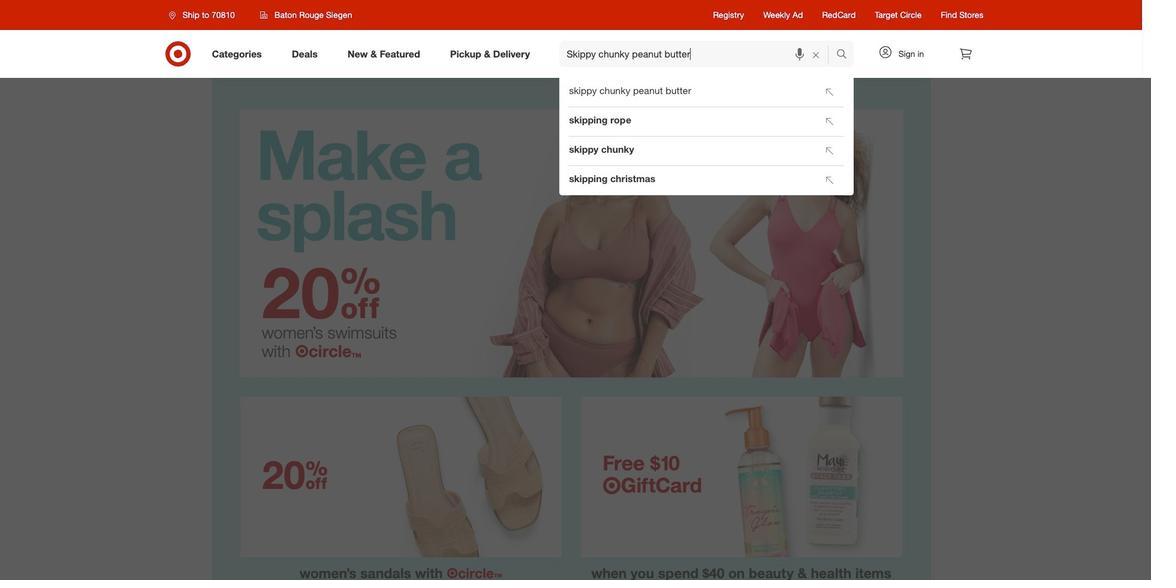 Task type: vqa. For each thing, say whether or not it's contained in the screenshot.
WHAT CAN WE HELP YOU FIND? SUGGESTIONS APPEAR BELOW Search Field
yes



Task type: describe. For each thing, give the bounding box(es) containing it.
make a splash image
[[211, 78, 931, 378]]

What can we help you find? suggestions appear below search field
[[559, 41, 839, 67]]



